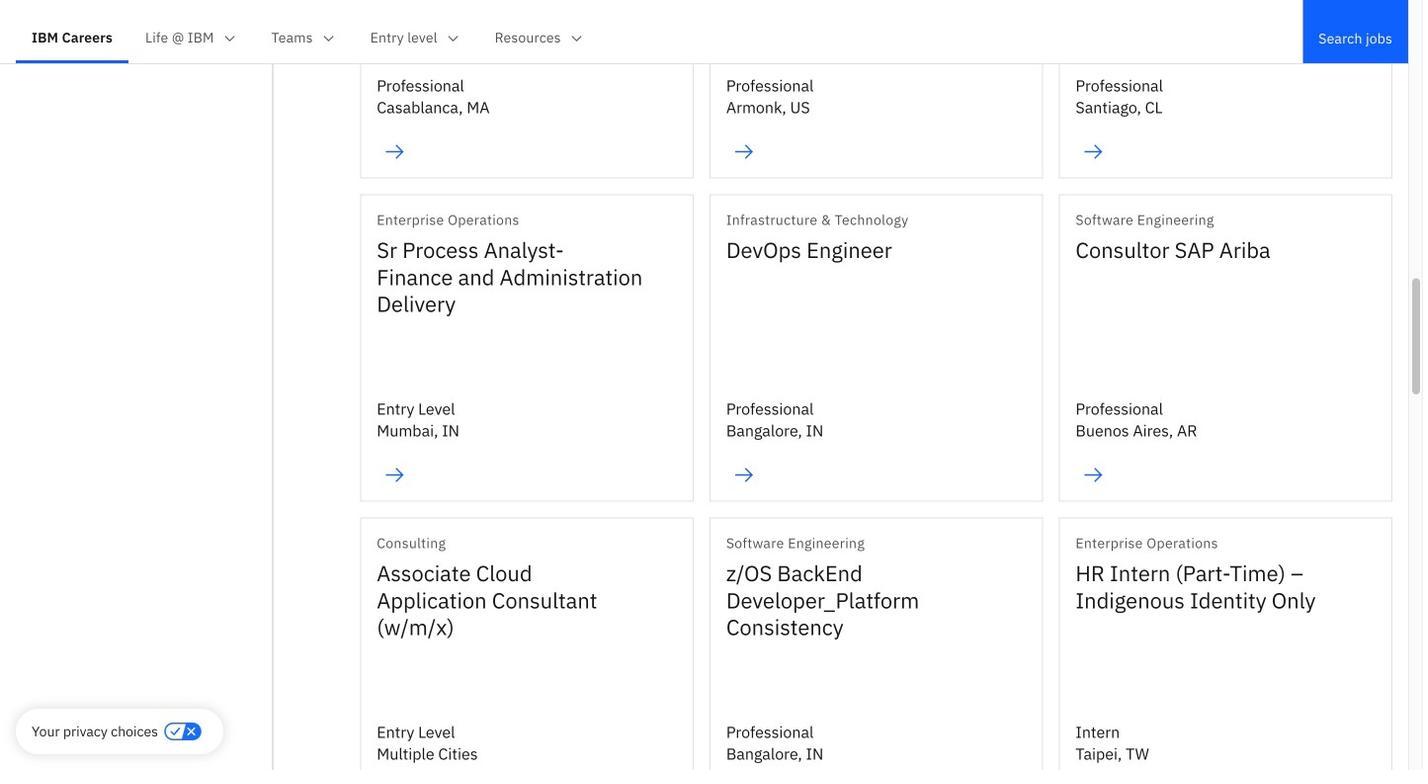 Task type: describe. For each thing, give the bounding box(es) containing it.
your privacy choices element
[[32, 721, 158, 743]]



